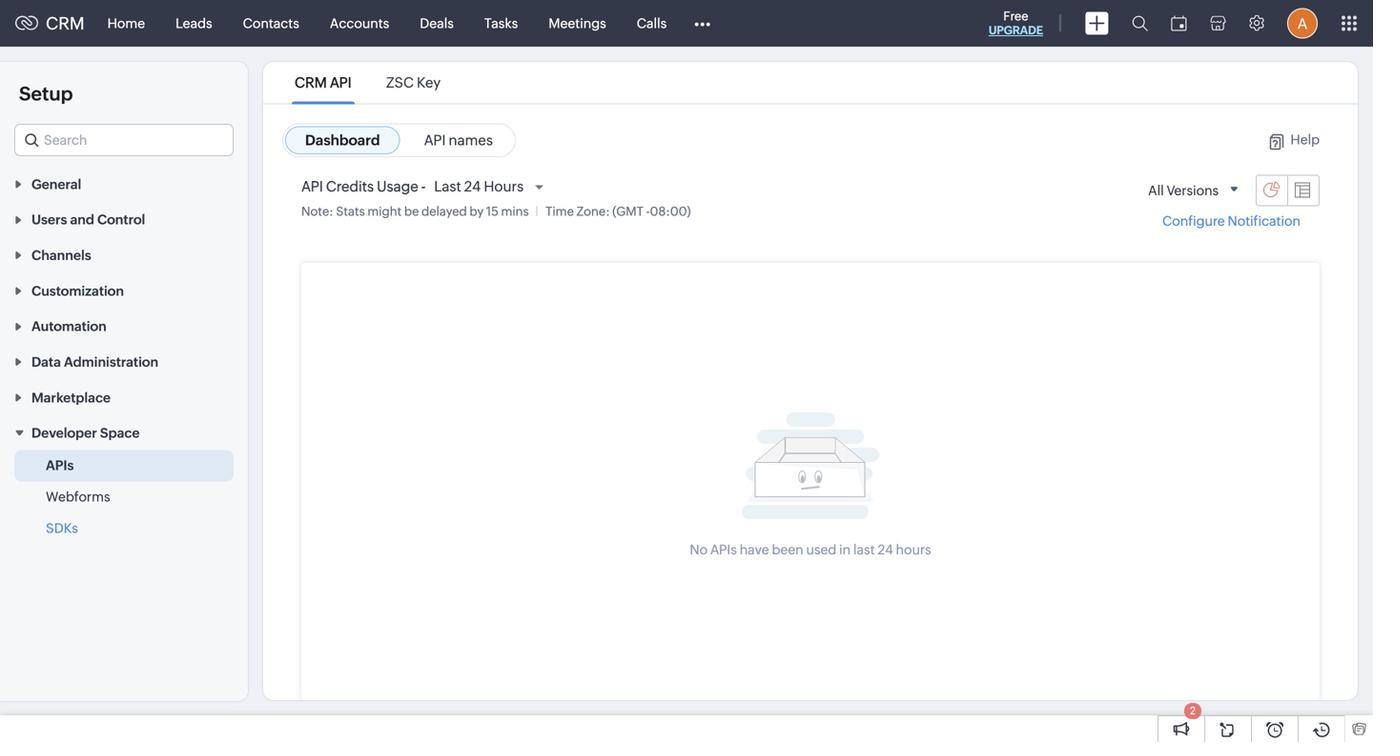 Task type: describe. For each thing, give the bounding box(es) containing it.
crm for crm
[[46, 14, 84, 33]]

general
[[31, 177, 81, 192]]

last
[[853, 543, 875, 558]]

developer space button
[[0, 415, 248, 451]]

leads
[[176, 16, 212, 31]]

api names
[[424, 132, 493, 149]]

versions
[[1167, 183, 1219, 198]]

webforms link
[[46, 488, 110, 507]]

developer space
[[31, 426, 140, 441]]

note: stats might be delayed by 15 mins
[[301, 205, 529, 219]]

All Versions field
[[1141, 174, 1248, 207]]

used
[[806, 543, 837, 558]]

deals link
[[405, 0, 469, 46]]

data administration
[[31, 355, 158, 370]]

configure
[[1162, 214, 1225, 229]]

deals
[[420, 16, 454, 31]]

automation button
[[0, 308, 248, 344]]

api credits usage - last 24 hours
[[301, 178, 524, 195]]

be
[[404, 205, 419, 219]]

time
[[546, 205, 574, 219]]

list containing crm api
[[277, 62, 458, 103]]

been
[[772, 543, 804, 558]]

api inside list
[[330, 74, 352, 91]]

api for api names
[[424, 132, 446, 149]]

leads link
[[160, 0, 228, 46]]

data
[[31, 355, 61, 370]]

Other Modules field
[[682, 8, 723, 39]]

0 vertical spatial 24
[[464, 178, 481, 195]]

marketplace
[[31, 390, 111, 406]]

crm link
[[15, 14, 84, 33]]

accounts
[[330, 16, 389, 31]]

1 horizontal spatial 24
[[878, 543, 893, 558]]

note:
[[301, 205, 333, 219]]

administration
[[64, 355, 158, 370]]

zsc
[[386, 74, 414, 91]]

developer
[[31, 426, 97, 441]]

dashboard
[[305, 132, 380, 149]]

no apis have been used in last 24 hours
[[690, 543, 931, 558]]

free
[[1003, 9, 1028, 23]]

notification
[[1228, 214, 1301, 229]]

free upgrade
[[989, 9, 1043, 37]]

1 vertical spatial apis
[[710, 543, 737, 558]]

automation
[[31, 319, 107, 334]]

names
[[449, 132, 493, 149]]

usage
[[377, 178, 418, 195]]

marketplace button
[[0, 380, 248, 415]]

meetings link
[[533, 0, 621, 46]]

configure notification
[[1162, 214, 1301, 229]]

home
[[107, 16, 145, 31]]

dashboard link
[[285, 126, 400, 154]]

space
[[100, 426, 140, 441]]

hours
[[484, 178, 524, 195]]

meetings
[[549, 16, 606, 31]]

api for api credits usage - last 24 hours
[[301, 178, 323, 195]]

calls
[[637, 16, 667, 31]]

key
[[417, 74, 441, 91]]

profile image
[[1287, 8, 1318, 39]]

customization
[[31, 284, 124, 299]]

sdks
[[46, 521, 78, 537]]

delayed
[[422, 205, 467, 219]]

tasks
[[484, 16, 518, 31]]

Search text field
[[15, 125, 233, 155]]

stats
[[336, 205, 365, 219]]

control
[[97, 212, 145, 228]]

create menu element
[[1074, 0, 1120, 46]]

upgrade
[[989, 24, 1043, 37]]

all
[[1148, 183, 1164, 198]]



Task type: locate. For each thing, give the bounding box(es) containing it.
in
[[839, 543, 851, 558]]

- left last
[[421, 178, 426, 195]]

setup
[[19, 83, 73, 105]]

no
[[690, 543, 708, 558]]

2 horizontal spatial api
[[424, 132, 446, 149]]

might
[[367, 205, 402, 219]]

time zone: (gmt -08:00)
[[546, 205, 691, 219]]

calendar image
[[1171, 16, 1187, 31]]

crm up dashboard
[[295, 74, 327, 91]]

0 horizontal spatial -
[[421, 178, 426, 195]]

search element
[[1120, 0, 1160, 47]]

15
[[486, 205, 499, 219]]

api
[[330, 74, 352, 91], [424, 132, 446, 149], [301, 178, 323, 195]]

and
[[70, 212, 94, 228]]

api left names
[[424, 132, 446, 149]]

zsc key
[[386, 74, 441, 91]]

api up dashboard
[[330, 74, 352, 91]]

crm left home link
[[46, 14, 84, 33]]

list
[[277, 62, 458, 103]]

apis link
[[46, 456, 74, 476]]

apis
[[46, 458, 74, 474], [710, 543, 737, 558]]

2
[[1190, 706, 1196, 718]]

create menu image
[[1085, 12, 1109, 35]]

crm api link
[[292, 74, 355, 91]]

1 vertical spatial 24
[[878, 543, 893, 558]]

channels button
[[0, 237, 248, 273]]

0 horizontal spatial 24
[[464, 178, 481, 195]]

contacts link
[[228, 0, 315, 46]]

1 horizontal spatial crm
[[295, 74, 327, 91]]

users
[[31, 212, 67, 228]]

last
[[434, 178, 461, 195]]

credits
[[326, 178, 374, 195]]

tasks link
[[469, 0, 533, 46]]

- right (gmt at the left top
[[646, 205, 650, 219]]

sdks link
[[46, 519, 78, 538]]

24
[[464, 178, 481, 195], [878, 543, 893, 558]]

hours
[[896, 543, 931, 558]]

1 vertical spatial api
[[424, 132, 446, 149]]

0 vertical spatial api
[[330, 74, 352, 91]]

crm api
[[295, 74, 352, 91]]

by
[[470, 205, 484, 219]]

users and control
[[31, 212, 145, 228]]

1 horizontal spatial apis
[[710, 543, 737, 558]]

apis down developer
[[46, 458, 74, 474]]

zsc key link
[[383, 74, 444, 91]]

0 horizontal spatial crm
[[46, 14, 84, 33]]

None field
[[14, 124, 234, 156]]

general button
[[0, 166, 248, 202]]

all versions
[[1148, 183, 1219, 198]]

0 vertical spatial crm
[[46, 14, 84, 33]]

crm inside list
[[295, 74, 327, 91]]

mins
[[501, 205, 529, 219]]

0 vertical spatial apis
[[46, 458, 74, 474]]

- for usage
[[421, 178, 426, 195]]

contacts
[[243, 16, 299, 31]]

data administration button
[[0, 344, 248, 380]]

0 horizontal spatial api
[[301, 178, 323, 195]]

help
[[1290, 132, 1320, 147]]

search image
[[1132, 15, 1148, 31]]

api up note:
[[301, 178, 323, 195]]

-
[[421, 178, 426, 195], [646, 205, 650, 219]]

zone:
[[576, 205, 610, 219]]

apis right no
[[710, 543, 737, 558]]

1 vertical spatial crm
[[295, 74, 327, 91]]

users and control button
[[0, 202, 248, 237]]

0 horizontal spatial apis
[[46, 458, 74, 474]]

webforms
[[46, 490, 110, 505]]

crm for crm api
[[295, 74, 327, 91]]

developer space region
[[0, 451, 248, 545]]

home link
[[92, 0, 160, 46]]

08:00)
[[650, 205, 691, 219]]

calls link
[[621, 0, 682, 46]]

2 vertical spatial api
[[301, 178, 323, 195]]

have
[[740, 543, 769, 558]]

channels
[[31, 248, 91, 263]]

1 horizontal spatial -
[[646, 205, 650, 219]]

apis inside developer space region
[[46, 458, 74, 474]]

crm
[[46, 14, 84, 33], [295, 74, 327, 91]]

profile element
[[1276, 0, 1329, 46]]

1 horizontal spatial api
[[330, 74, 352, 91]]

0 vertical spatial -
[[421, 178, 426, 195]]

api names link
[[404, 126, 513, 154]]

- for (gmt
[[646, 205, 650, 219]]

(gmt
[[612, 205, 644, 219]]

accounts link
[[315, 0, 405, 46]]

customization button
[[0, 273, 248, 308]]

1 vertical spatial -
[[646, 205, 650, 219]]



Task type: vqa. For each thing, say whether or not it's contained in the screenshot.
phone
no



